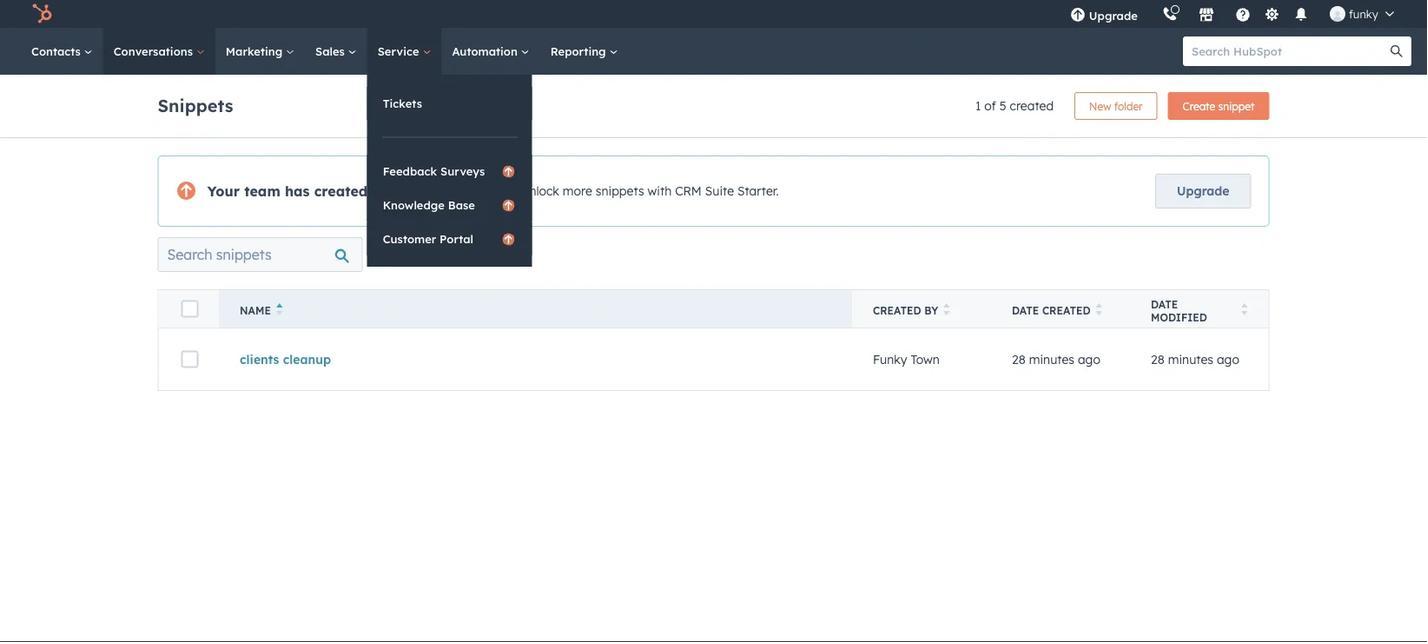 Task type: locate. For each thing, give the bounding box(es) containing it.
upgrade image
[[1070, 8, 1086, 23]]

tickets
[[383, 96, 422, 110]]

1 vertical spatial 1
[[372, 182, 380, 200]]

2 horizontal spatial press to sort. element
[[1242, 303, 1248, 318]]

automation link
[[442, 28, 540, 75]]

funky town image
[[1330, 6, 1346, 22]]

28
[[1012, 352, 1026, 367], [1151, 352, 1165, 367]]

1 press to sort. image from the left
[[944, 303, 950, 315]]

28 minutes ago down modified
[[1151, 352, 1240, 367]]

help image
[[1235, 8, 1251, 23]]

0 vertical spatial upgrade
[[1089, 8, 1138, 23]]

date for date modified
[[1151, 298, 1179, 311]]

press to sort. element for by
[[944, 303, 950, 318]]

date inside date modified
[[1151, 298, 1179, 311]]

0 vertical spatial 1
[[976, 98, 981, 113]]

settings link
[[1262, 5, 1283, 23]]

1 of 5 created
[[976, 98, 1054, 113]]

minutes
[[1029, 352, 1075, 367], [1168, 352, 1214, 367]]

funky button
[[1320, 0, 1405, 28]]

0 vertical spatial 5
[[1000, 98, 1007, 113]]

funky
[[873, 352, 908, 367]]

0 horizontal spatial of
[[412, 182, 426, 200]]

unlock more snippets with crm suite starter.
[[520, 184, 779, 199]]

1
[[976, 98, 981, 113], [372, 182, 380, 200]]

Search HubSpot search field
[[1183, 36, 1396, 66]]

created
[[873, 304, 922, 317]]

upgrade down create
[[1177, 183, 1230, 199]]

created inside snippets banner
[[1010, 98, 1054, 113]]

date right press to sort. image
[[1151, 298, 1179, 311]]

upgrade right upgrade icon
[[1089, 8, 1138, 23]]

marketplaces image
[[1199, 8, 1215, 23]]

1 horizontal spatial ago
[[1217, 352, 1240, 367]]

2 press to sort. element from the left
[[1096, 303, 1103, 318]]

1 horizontal spatial press to sort. element
[[1096, 303, 1103, 318]]

0 horizontal spatial minutes
[[1029, 352, 1075, 367]]

28 down modified
[[1151, 352, 1165, 367]]

crm
[[675, 184, 702, 199]]

1 press to sort. element from the left
[[944, 303, 950, 318]]

calling icon image
[[1163, 7, 1178, 22]]

create snippet button
[[1168, 92, 1270, 120]]

0 vertical spatial created
[[1010, 98, 1054, 113]]

new folder button
[[1075, 92, 1158, 120]]

ago down press to sort. image
[[1078, 352, 1101, 367]]

reporting link
[[540, 28, 629, 75]]

2 vertical spatial created
[[1043, 304, 1091, 317]]

0 horizontal spatial press to sort. element
[[944, 303, 950, 318]]

created left the new
[[1010, 98, 1054, 113]]

out
[[385, 182, 408, 200]]

name button
[[219, 290, 852, 328]]

created for has
[[314, 182, 368, 200]]

0 horizontal spatial upgrade
[[1089, 8, 1138, 23]]

2 minutes from the left
[[1168, 352, 1214, 367]]

press to sort. image right date modified
[[1242, 303, 1248, 315]]

of inside snippets banner
[[985, 98, 996, 113]]

0 horizontal spatial 1
[[372, 182, 380, 200]]

hubspot link
[[21, 3, 65, 24]]

minutes down date created
[[1029, 352, 1075, 367]]

press to sort. element inside "date modified" button
[[1242, 303, 1248, 318]]

press to sort. image right 'by'
[[944, 303, 950, 315]]

0 horizontal spatial 28 minutes ago
[[1012, 352, 1101, 367]]

28 minutes ago down date created
[[1012, 352, 1101, 367]]

of
[[985, 98, 996, 113], [412, 182, 426, 200]]

press to sort. image inside the created by button
[[944, 303, 950, 315]]

1 28 from the left
[[1012, 352, 1026, 367]]

press to sort. element right date created
[[1096, 303, 1103, 318]]

1 vertical spatial upgrade
[[1177, 183, 1230, 199]]

1 horizontal spatial minutes
[[1168, 352, 1214, 367]]

press to sort. image
[[1096, 303, 1103, 315]]

ago down "date modified" button
[[1217, 352, 1240, 367]]

1 horizontal spatial 1
[[976, 98, 981, 113]]

1 vertical spatial 5
[[431, 182, 439, 200]]

folder
[[1115, 99, 1143, 113]]

0 horizontal spatial press to sort. image
[[944, 303, 950, 315]]

date created button
[[991, 290, 1130, 328]]

reporting
[[551, 44, 610, 58]]

marketing link
[[215, 28, 305, 75]]

press to sort. element right date modified
[[1242, 303, 1248, 318]]

1 horizontal spatial 5
[[1000, 98, 1007, 113]]

search image
[[1391, 45, 1403, 57]]

1 horizontal spatial of
[[985, 98, 996, 113]]

press to sort. element inside the date created "button"
[[1096, 303, 1103, 318]]

more
[[563, 184, 592, 199]]

created inside "button"
[[1043, 304, 1091, 317]]

1 horizontal spatial 28 minutes ago
[[1151, 352, 1240, 367]]

1 horizontal spatial upgrade
[[1177, 183, 1230, 199]]

snippets
[[596, 184, 644, 199]]

with
[[648, 184, 672, 199]]

upgrade
[[1089, 8, 1138, 23], [1177, 183, 1230, 199]]

28 minutes ago
[[1012, 352, 1101, 367], [1151, 352, 1240, 367]]

0 horizontal spatial ago
[[1078, 352, 1101, 367]]

minutes down modified
[[1168, 352, 1214, 367]]

press to sort. image
[[944, 303, 950, 315], [1242, 303, 1248, 315]]

clients
[[240, 352, 279, 367]]

contacts link
[[21, 28, 103, 75]]

date
[[1151, 298, 1179, 311], [1012, 304, 1040, 317]]

created right has
[[314, 182, 368, 200]]

3 press to sort. element from the left
[[1242, 303, 1248, 318]]

date inside the date created "button"
[[1012, 304, 1040, 317]]

0 vertical spatial of
[[985, 98, 996, 113]]

1 horizontal spatial date
[[1151, 298, 1179, 311]]

press to sort. element
[[944, 303, 950, 318], [1096, 303, 1103, 318], [1242, 303, 1248, 318]]

ago
[[1078, 352, 1101, 367], [1217, 352, 1240, 367]]

1 horizontal spatial press to sort. image
[[1242, 303, 1248, 315]]

0 horizontal spatial 28
[[1012, 352, 1026, 367]]

owner:
[[373, 247, 413, 262]]

conversations link
[[103, 28, 215, 75]]

marketing
[[226, 44, 286, 58]]

0 horizontal spatial date
[[1012, 304, 1040, 317]]

28 down date created
[[1012, 352, 1026, 367]]

create
[[1183, 99, 1216, 113]]

created left press to sort. image
[[1043, 304, 1091, 317]]

new
[[1090, 99, 1112, 113]]

1 vertical spatial created
[[314, 182, 368, 200]]

has
[[285, 182, 310, 200]]

2 press to sort. image from the left
[[1242, 303, 1248, 315]]

search button
[[1382, 36, 1412, 66]]

automation
[[452, 44, 521, 58]]

unlock
[[520, 184, 559, 199]]

press to sort. element inside the created by button
[[944, 303, 950, 318]]

5
[[1000, 98, 1007, 113], [431, 182, 439, 200]]

date left press to sort. image
[[1012, 304, 1040, 317]]

menu
[[1058, 0, 1407, 28]]

calling icon button
[[1156, 2, 1185, 25]]

surveys
[[441, 164, 485, 178]]

press to sort. element right 'by'
[[944, 303, 950, 318]]

1 ago from the left
[[1078, 352, 1101, 367]]

press to sort. image inside "date modified" button
[[1242, 303, 1248, 315]]

created
[[1010, 98, 1054, 113], [314, 182, 368, 200], [1043, 304, 1091, 317]]

1 horizontal spatial 28
[[1151, 352, 1165, 367]]

2 28 minutes ago from the left
[[1151, 352, 1240, 367]]



Task type: describe. For each thing, give the bounding box(es) containing it.
1 vertical spatial of
[[412, 182, 426, 200]]

1 inside snippets banner
[[976, 98, 981, 113]]

press to sort. image for modified
[[1242, 303, 1248, 315]]

created by
[[873, 304, 939, 317]]

press to sort. image for by
[[944, 303, 950, 315]]

snippets
[[158, 94, 233, 116]]

2 28 from the left
[[1151, 352, 1165, 367]]

new folder
[[1090, 99, 1143, 113]]

created for 5
[[1010, 98, 1054, 113]]

1 minutes from the left
[[1029, 352, 1075, 367]]

portal
[[440, 232, 474, 246]]

knowledge base link
[[367, 189, 532, 222]]

service
[[378, 44, 423, 58]]

by
[[925, 304, 939, 317]]

date for date created
[[1012, 304, 1040, 317]]

knowledge base
[[383, 198, 475, 212]]

menu containing funky
[[1058, 0, 1407, 28]]

customer
[[383, 232, 436, 246]]

created by button
[[852, 290, 991, 328]]

customer portal
[[383, 232, 474, 246]]

knowledge
[[383, 198, 445, 212]]

date modified
[[1151, 298, 1208, 324]]

clients cleanup
[[240, 352, 331, 367]]

5 inside snippets banner
[[1000, 98, 1007, 113]]

cleanup
[[283, 352, 331, 367]]

snippet
[[1219, 99, 1255, 113]]

team
[[244, 182, 280, 200]]

marketplaces button
[[1189, 0, 1225, 28]]

sales link
[[305, 28, 367, 75]]

Search search field
[[158, 237, 363, 272]]

contacts
[[31, 44, 84, 58]]

modified
[[1151, 311, 1208, 324]]

suite
[[705, 184, 734, 199]]

feedback
[[383, 164, 437, 178]]

notifications button
[[1287, 0, 1316, 28]]

any
[[421, 247, 444, 262]]

notifications image
[[1294, 8, 1309, 23]]

0 horizontal spatial 5
[[431, 182, 439, 200]]

create snippet
[[1183, 99, 1255, 113]]

2 ago from the left
[[1217, 352, 1240, 367]]

feedback surveys
[[383, 164, 485, 178]]

settings image
[[1265, 7, 1280, 23]]

date created
[[1012, 304, 1091, 317]]

upgrade link
[[1156, 174, 1252, 209]]

press to sort. element for created
[[1096, 303, 1103, 318]]

upgrade inside "link"
[[1177, 183, 1230, 199]]

1 28 minutes ago from the left
[[1012, 352, 1101, 367]]

date modified button
[[1130, 290, 1269, 328]]

any button
[[420, 237, 468, 272]]

customer portal link
[[367, 222, 532, 255]]

your team has created 1 out of 5 snippets.
[[207, 182, 507, 200]]

snippets.
[[444, 182, 507, 200]]

feedback surveys link
[[367, 155, 532, 188]]

tickets link
[[367, 87, 532, 120]]

service link
[[367, 28, 442, 75]]

starter.
[[738, 184, 779, 199]]

ascending sort. press to sort descending. image
[[276, 303, 283, 315]]

ascending sort. press to sort descending. element
[[276, 303, 283, 318]]

clients cleanup link
[[240, 352, 331, 367]]

funky
[[1349, 7, 1379, 21]]

service menu
[[367, 75, 532, 267]]

press to sort. element for modified
[[1242, 303, 1248, 318]]

funky town
[[873, 352, 940, 367]]

your
[[207, 182, 240, 200]]

town
[[911, 352, 940, 367]]

conversations
[[114, 44, 196, 58]]

snippets banner
[[158, 87, 1270, 120]]

base
[[448, 198, 475, 212]]

name
[[240, 304, 271, 317]]

help button
[[1229, 0, 1258, 28]]

hubspot image
[[31, 3, 52, 24]]

sales
[[315, 44, 348, 58]]



Task type: vqa. For each thing, say whether or not it's contained in the screenshot.
Search name, description, or SKU search box
no



